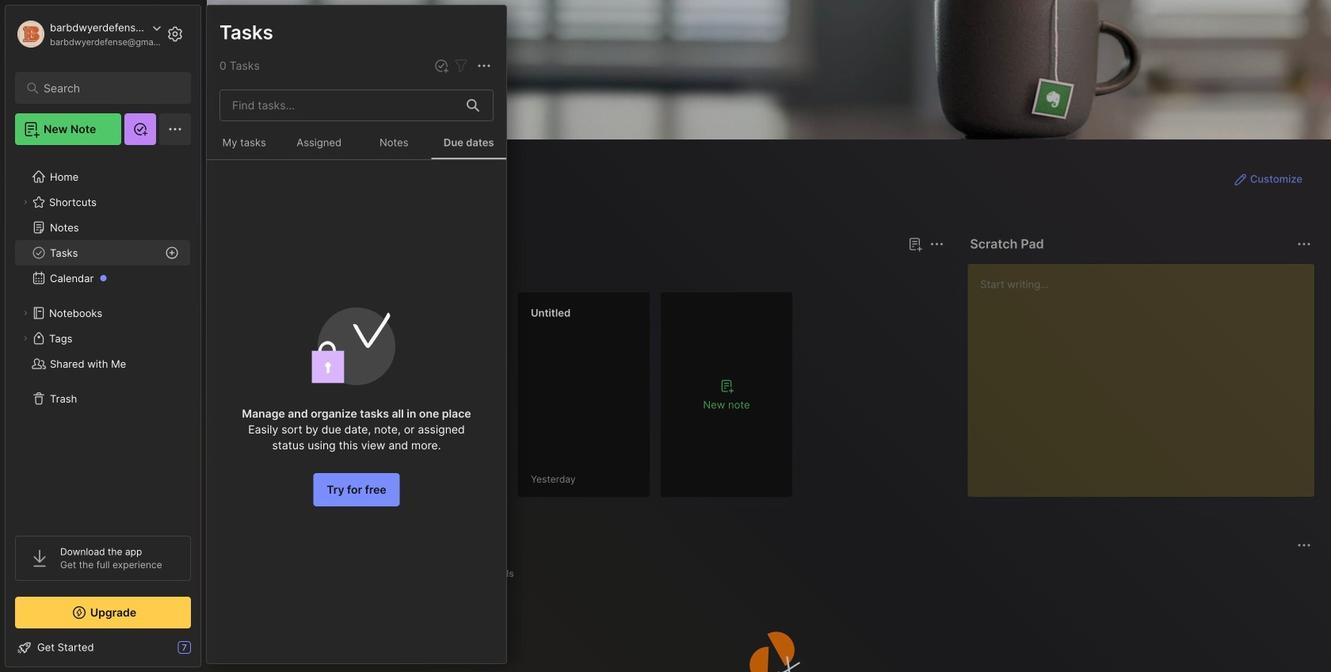 Task type: describe. For each thing, give the bounding box(es) containing it.
more actions and view options image
[[475, 56, 494, 75]]

main element
[[0, 0, 206, 672]]

expand tags image
[[21, 334, 30, 343]]

Start writing… text field
[[981, 264, 1314, 484]]

Find tasks… text field
[[223, 92, 457, 119]]

expand notebooks image
[[21, 308, 30, 318]]

click to collapse image
[[200, 643, 212, 662]]

Account field
[[15, 18, 162, 50]]

filter tasks image
[[452, 56, 471, 75]]



Task type: vqa. For each thing, say whether or not it's contained in the screenshot.
Search Box in the The Main element
yes



Task type: locate. For each thing, give the bounding box(es) containing it.
tree inside main 'element'
[[6, 155, 201, 522]]

Help and Learning task checklist field
[[6, 635, 201, 660]]

tab
[[235, 263, 282, 282], [235, 564, 296, 583], [477, 564, 521, 583]]

settings image
[[166, 25, 185, 44]]

new task image
[[434, 58, 449, 74]]

none search field inside main 'element'
[[44, 78, 170, 97]]

Search text field
[[44, 81, 170, 96]]

tab list
[[235, 564, 1309, 583]]

Filter tasks field
[[452, 56, 471, 75]]

tree
[[6, 155, 201, 522]]

More actions and view options field
[[471, 56, 494, 75]]

row group
[[232, 292, 803, 507]]

None search field
[[44, 78, 170, 97]]



